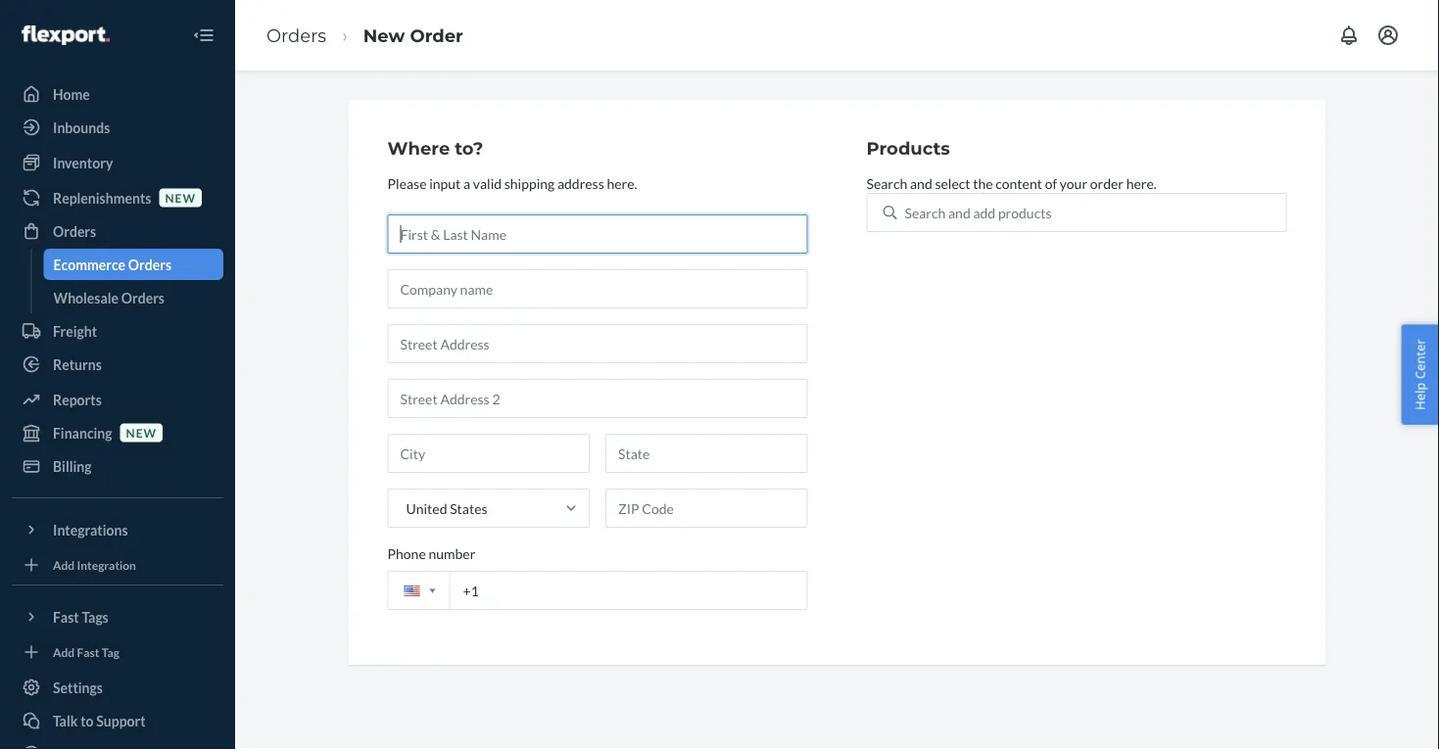 Task type: describe. For each thing, give the bounding box(es) containing it.
ZIP Code text field
[[606, 489, 808, 528]]

1 vertical spatial fast
[[77, 645, 99, 660]]

financing
[[53, 425, 112, 442]]

united states: + 1 image
[[430, 589, 436, 593]]

home
[[53, 86, 90, 102]]

wholesale orders
[[53, 290, 165, 306]]

breadcrumbs navigation
[[251, 7, 479, 64]]

Street Address 2 text field
[[388, 379, 808, 418]]

search for search and add products
[[905, 204, 946, 221]]

inbounds
[[53, 119, 110, 136]]

add fast tag link
[[12, 641, 223, 665]]

inventory
[[53, 154, 113, 171]]

add integration
[[53, 558, 136, 572]]

to?
[[455, 138, 484, 159]]

order
[[1091, 175, 1124, 191]]

billing link
[[12, 451, 223, 482]]

talk
[[53, 713, 78, 730]]

integration
[[77, 558, 136, 572]]

please input a valid shipping address here.
[[388, 175, 638, 191]]

open notifications image
[[1338, 24, 1361, 47]]

input
[[429, 175, 461, 191]]

search and add products
[[905, 204, 1052, 221]]

City text field
[[388, 434, 590, 473]]

add integration link
[[12, 554, 223, 577]]

integrations
[[53, 522, 128, 539]]

orders down ecommerce orders link
[[121, 290, 165, 306]]

please
[[388, 175, 427, 191]]

fast inside "dropdown button"
[[53, 609, 79, 626]]

ecommerce orders
[[53, 256, 172, 273]]

your
[[1060, 175, 1088, 191]]

returns link
[[12, 349, 223, 380]]

inbounds link
[[12, 112, 223, 143]]

search image
[[884, 206, 897, 219]]

valid
[[473, 175, 502, 191]]

help
[[1412, 383, 1430, 411]]

fast tags button
[[12, 602, 223, 633]]

First & Last Name text field
[[388, 214, 808, 254]]

products
[[867, 138, 951, 159]]

number
[[429, 545, 476, 562]]

home link
[[12, 78, 223, 110]]

1 here. from the left
[[607, 175, 638, 191]]

new order
[[363, 24, 463, 46]]

add for add integration
[[53, 558, 75, 572]]

fast tags
[[53, 609, 109, 626]]

1 (702) 123-4567 telephone field
[[388, 571, 808, 610]]

tag
[[102, 645, 119, 660]]

Company name text field
[[388, 269, 808, 309]]

of
[[1045, 175, 1058, 191]]

ecommerce orders link
[[44, 249, 223, 280]]

talk to support
[[53, 713, 146, 730]]

add for add fast tag
[[53, 645, 75, 660]]

new for financing
[[126, 426, 157, 440]]

talk to support button
[[12, 706, 223, 737]]

add fast tag
[[53, 645, 119, 660]]

new order link
[[363, 24, 463, 46]]

states
[[450, 500, 488, 517]]

phone
[[388, 545, 426, 562]]

reports link
[[12, 384, 223, 416]]

select
[[936, 175, 971, 191]]

new for replenishments
[[165, 191, 196, 205]]



Task type: locate. For each thing, give the bounding box(es) containing it.
0 horizontal spatial orders link
[[12, 216, 223, 247]]

0 vertical spatial add
[[53, 558, 75, 572]]

here. right 'order' on the right
[[1127, 175, 1157, 191]]

orders inside breadcrumbs navigation
[[267, 24, 327, 46]]

0 horizontal spatial new
[[126, 426, 157, 440]]

0 vertical spatial fast
[[53, 609, 79, 626]]

a
[[464, 175, 471, 191]]

content
[[996, 175, 1043, 191]]

new
[[165, 191, 196, 205], [126, 426, 157, 440]]

orders up "ecommerce"
[[53, 223, 96, 240]]

1 vertical spatial search
[[905, 204, 946, 221]]

and left the add
[[949, 204, 971, 221]]

1 vertical spatial add
[[53, 645, 75, 660]]

order
[[410, 24, 463, 46]]

fast
[[53, 609, 79, 626], [77, 645, 99, 660]]

and for select
[[911, 175, 933, 191]]

inventory link
[[12, 147, 223, 178]]

address
[[558, 175, 605, 191]]

search up "search" icon
[[867, 175, 908, 191]]

center
[[1412, 339, 1430, 379]]

here. right address
[[607, 175, 638, 191]]

phone number
[[388, 545, 476, 562]]

replenishments
[[53, 190, 151, 206]]

0 vertical spatial and
[[911, 175, 933, 191]]

freight
[[53, 323, 97, 340]]

and left select
[[911, 175, 933, 191]]

flexport logo image
[[22, 25, 110, 45]]

open account menu image
[[1377, 24, 1401, 47]]

orders up wholesale orders link
[[128, 256, 172, 273]]

shipping
[[505, 175, 555, 191]]

billing
[[53, 458, 92, 475]]

2 here. from the left
[[1127, 175, 1157, 191]]

1 horizontal spatial orders link
[[267, 24, 327, 46]]

add up settings on the bottom left of page
[[53, 645, 75, 660]]

tags
[[82, 609, 109, 626]]

1 vertical spatial orders link
[[12, 216, 223, 247]]

settings link
[[12, 672, 223, 704]]

ecommerce
[[53, 256, 126, 273]]

and for add
[[949, 204, 971, 221]]

settings
[[53, 680, 103, 696]]

fast left tag
[[77, 645, 99, 660]]

and
[[911, 175, 933, 191], [949, 204, 971, 221]]

new down inventory link
[[165, 191, 196, 205]]

where to?
[[388, 138, 484, 159]]

0 horizontal spatial here.
[[607, 175, 638, 191]]

help center button
[[1402, 325, 1440, 425]]

search right "search" icon
[[905, 204, 946, 221]]

products
[[999, 204, 1052, 221]]

freight link
[[12, 316, 223, 347]]

1 horizontal spatial and
[[949, 204, 971, 221]]

1 add from the top
[[53, 558, 75, 572]]

search for search and select the content of your order here.
[[867, 175, 908, 191]]

2 add from the top
[[53, 645, 75, 660]]

orders
[[267, 24, 327, 46], [53, 223, 96, 240], [128, 256, 172, 273], [121, 290, 165, 306]]

orders link inside breadcrumbs navigation
[[267, 24, 327, 46]]

to
[[81, 713, 94, 730]]

1 vertical spatial and
[[949, 204, 971, 221]]

add
[[974, 204, 996, 221]]

where
[[388, 138, 450, 159]]

united states
[[406, 500, 488, 517]]

1 horizontal spatial new
[[165, 191, 196, 205]]

orders link left new
[[267, 24, 327, 46]]

Street Address text field
[[388, 324, 808, 363]]

returns
[[53, 356, 102, 373]]

close navigation image
[[192, 24, 216, 47]]

wholesale orders link
[[44, 282, 223, 314]]

support
[[96, 713, 146, 730]]

orders link up ecommerce orders
[[12, 216, 223, 247]]

new
[[363, 24, 405, 46]]

help center
[[1412, 339, 1430, 411]]

search
[[867, 175, 908, 191], [905, 204, 946, 221]]

0 vertical spatial search
[[867, 175, 908, 191]]

search and select the content of your order here.
[[867, 175, 1157, 191]]

fast left tags
[[53, 609, 79, 626]]

orders link
[[267, 24, 327, 46], [12, 216, 223, 247]]

integrations button
[[12, 515, 223, 546]]

State text field
[[606, 434, 808, 473]]

orders left new
[[267, 24, 327, 46]]

0 horizontal spatial and
[[911, 175, 933, 191]]

reports
[[53, 392, 102, 408]]

here.
[[607, 175, 638, 191], [1127, 175, 1157, 191]]

add left integration
[[53, 558, 75, 572]]

0 vertical spatial new
[[165, 191, 196, 205]]

united
[[406, 500, 447, 517]]

1 vertical spatial new
[[126, 426, 157, 440]]

1 horizontal spatial here.
[[1127, 175, 1157, 191]]

0 vertical spatial orders link
[[267, 24, 327, 46]]

add
[[53, 558, 75, 572], [53, 645, 75, 660]]

wholesale
[[53, 290, 119, 306]]

the
[[974, 175, 993, 191]]

new down reports link
[[126, 426, 157, 440]]



Task type: vqa. For each thing, say whether or not it's contained in the screenshot.
breadcrumbs navigation
yes



